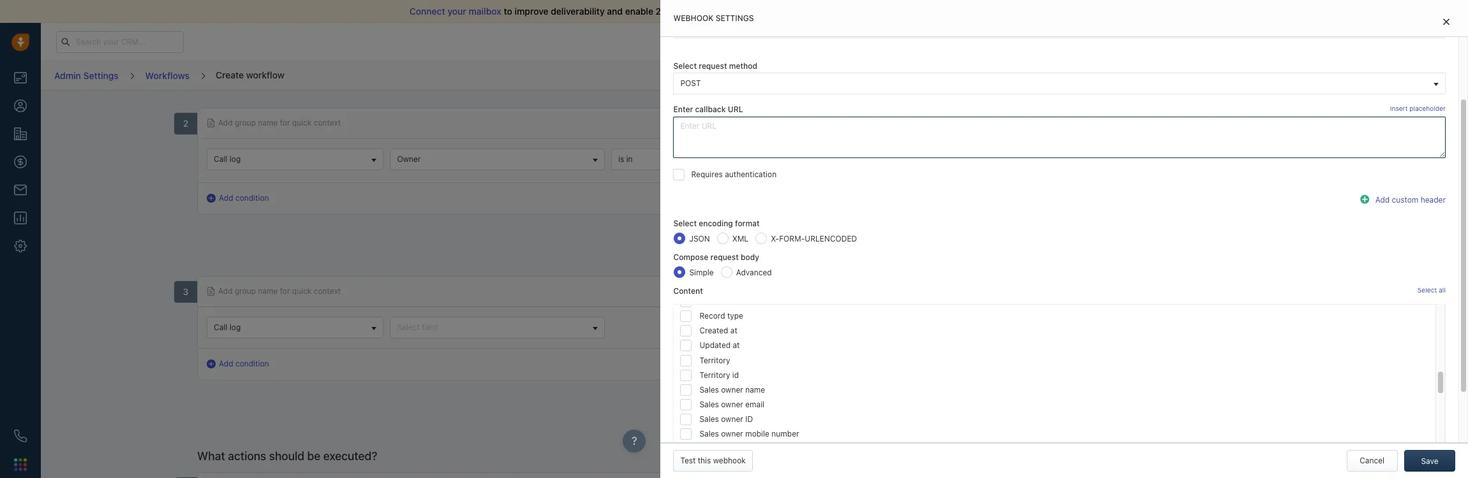 Task type: describe. For each thing, give the bounding box(es) containing it.
as
[[1365, 71, 1373, 80]]

select for select request method
[[674, 61, 697, 71]]

this
[[698, 456, 711, 466]]

owner button
[[390, 149, 605, 170]]

owner for email
[[721, 400, 743, 410]]

trial
[[1137, 37, 1150, 45]]

type
[[728, 312, 744, 321]]

territory id
[[700, 371, 739, 380]]

actions
[[228, 450, 266, 464]]

created at
[[700, 326, 738, 336]]

ends
[[1152, 37, 1168, 45]]

×
[[799, 152, 806, 165]]

condition for 1st call log button
[[235, 193, 269, 203]]

admin settings
[[54, 70, 119, 81]]

brad
[[763, 155, 780, 164]]

updated
[[700, 341, 731, 351]]

plans
[[1257, 36, 1277, 46]]

explore
[[1227, 36, 1255, 46]]

for for first call log button from the bottom
[[280, 287, 290, 296]]

x-
[[771, 234, 779, 244]]

compose
[[674, 253, 709, 262]]

group for 1st call log button
[[235, 118, 256, 128]]

at for created at
[[731, 326, 738, 336]]

explore plans link
[[1220, 34, 1284, 49]]

to
[[504, 6, 512, 17]]

enable
[[625, 6, 654, 17]]

sales for sales owner name
[[700, 385, 719, 395]]

simple
[[690, 268, 714, 278]]

sales for sales owner email
[[700, 400, 719, 410]]

owner for id
[[721, 415, 743, 425]]

add group name for quick context for 1st call log button
[[218, 118, 341, 128]]

number
[[772, 430, 799, 439]]

save as draft
[[1345, 71, 1392, 80]]

sales owner email
[[700, 400, 765, 410]]

enable
[[1418, 71, 1442, 80]]

2-
[[656, 6, 665, 17]]

conversations.
[[742, 6, 804, 17]]

requires authentication
[[691, 169, 777, 179]]

request for body
[[711, 253, 739, 262]]

field
[[422, 323, 438, 333]]

add group name for quick context for first call log button from the bottom
[[218, 287, 341, 296]]

your
[[448, 6, 466, 17]]

encoding
[[699, 219, 733, 228]]

log for first call log button from the bottom
[[230, 323, 241, 333]]

what
[[197, 450, 225, 464]]

id
[[733, 371, 739, 380]]

call log for 1st call log button
[[214, 155, 241, 164]]

days
[[1188, 37, 1203, 45]]

select all
[[1418, 287, 1446, 294]]

context for 1st call log button
[[314, 118, 341, 128]]

2 vertical spatial name
[[746, 385, 765, 395]]

draft
[[1375, 71, 1392, 80]]

select for select field
[[397, 323, 420, 333]]

post button
[[674, 73, 1446, 95]]

test this webhook
[[681, 456, 746, 466]]

is
[[618, 155, 624, 164]]

format
[[735, 219, 760, 228]]

test this webhook button
[[674, 451, 753, 472]]

at for updated at
[[733, 341, 740, 351]]

klo
[[782, 155, 793, 164]]

name for first call log button from the bottom
[[258, 287, 278, 296]]

select field
[[397, 323, 438, 333]]

dialog containing webhook settings
[[661, 0, 1469, 479]]

json
[[690, 234, 710, 244]]

what actions should be executed?
[[197, 450, 377, 464]]

add inside add group button
[[737, 413, 752, 422]]

call log for first call log button from the bottom
[[214, 323, 241, 333]]

your
[[1120, 37, 1135, 45]]

header
[[1421, 195, 1446, 205]]

or
[[763, 241, 774, 250]]

custom
[[1392, 195, 1419, 205]]

select for select encoding format
[[674, 219, 697, 228]]

advanced
[[736, 268, 772, 278]]

body
[[741, 253, 760, 262]]

webhook settings
[[674, 13, 754, 23]]

record type
[[700, 312, 744, 321]]

context for first call log button from the bottom
[[314, 287, 341, 296]]

mailbox
[[469, 6, 502, 17]]

add custom header
[[1376, 195, 1446, 205]]

territory for territory
[[700, 356, 730, 365]]

improve
[[515, 6, 549, 17]]

workflows
[[145, 70, 190, 81]]

your trial ends in 21 days
[[1120, 37, 1203, 45]]

add condition for first call log button from the bottom
[[219, 360, 269, 369]]

cancel button for save button
[[1347, 451, 1398, 472]]

is in button
[[611, 149, 746, 170]]

0 horizontal spatial email
[[717, 6, 740, 17]]

workflow
[[246, 69, 285, 80]]

settings for admin settings
[[83, 70, 119, 81]]

add group button
[[718, 407, 782, 429]]

admin settings link
[[54, 66, 119, 86]]

add condition link for first call log button from the bottom
[[207, 359, 269, 370]]

deliverability
[[551, 6, 605, 17]]

be
[[307, 450, 321, 464]]

test
[[681, 456, 696, 466]]

authentication
[[725, 169, 777, 179]]

quick for 1st call log button
[[292, 118, 312, 128]]

group for first call log button from the bottom
[[235, 287, 256, 296]]



Task type: vqa. For each thing, say whether or not it's contained in the screenshot.
is in
yes



Task type: locate. For each thing, give the bounding box(es) containing it.
plus filled image
[[1361, 193, 1371, 203]]

2 add condition from the top
[[219, 360, 269, 369]]

and
[[607, 6, 623, 17], [722, 240, 741, 251], [723, 241, 740, 250]]

select left field
[[397, 323, 420, 333]]

in left 21
[[1170, 37, 1176, 45]]

1 vertical spatial call log button
[[207, 317, 384, 339]]

group
[[235, 118, 256, 128], [235, 287, 256, 296], [754, 413, 775, 422]]

email right of
[[717, 6, 740, 17]]

email up the add group
[[746, 400, 765, 410]]

1 call from the top
[[214, 155, 227, 164]]

0 vertical spatial condition
[[235, 193, 269, 203]]

select encoding format
[[674, 219, 760, 228]]

condition
[[235, 193, 269, 203], [235, 360, 269, 369]]

sales up sales owner id
[[700, 400, 719, 410]]

add custom header link
[[1361, 193, 1446, 205]]

1 horizontal spatial cancel button
[[1347, 451, 1398, 472]]

score
[[700, 297, 721, 306]]

0 vertical spatial request
[[699, 61, 727, 71]]

21
[[1178, 37, 1186, 45]]

request for method
[[699, 61, 727, 71]]

select
[[674, 61, 697, 71], [674, 219, 697, 228], [1418, 287, 1437, 294], [397, 323, 420, 333]]

1 horizontal spatial cancel
[[1360, 456, 1385, 466]]

cancel button down plans
[[1270, 65, 1321, 86]]

sales down sales owner id
[[700, 430, 719, 439]]

urlencoded
[[805, 234, 857, 244]]

connect your mailbox to improve deliverability and enable 2-way sync of email conversations.
[[410, 6, 804, 17]]

in right is
[[627, 155, 633, 164]]

1 vertical spatial in
[[627, 155, 633, 164]]

Enter URL text field
[[674, 117, 1446, 158]]

save
[[1345, 71, 1362, 80], [1422, 457, 1439, 467]]

call log
[[214, 155, 241, 164], [214, 323, 241, 333]]

2 owner from the top
[[721, 400, 743, 410]]

1 log from the top
[[230, 155, 241, 164]]

1 vertical spatial quick
[[292, 287, 312, 296]]

3 sales from the top
[[700, 415, 719, 425]]

cancel button left save button
[[1347, 451, 1398, 472]]

0 vertical spatial save
[[1345, 71, 1362, 80]]

1 vertical spatial group
[[235, 287, 256, 296]]

2 for from the top
[[280, 287, 290, 296]]

1 vertical spatial cancel
[[1360, 456, 1385, 466]]

call
[[214, 155, 227, 164], [214, 323, 227, 333]]

sales owner id
[[700, 415, 753, 425]]

enable button
[[1405, 65, 1456, 86]]

method
[[729, 61, 758, 71]]

connect your mailbox link
[[410, 6, 504, 17]]

2 log from the top
[[230, 323, 241, 333]]

webhook
[[674, 13, 714, 23]]

0 vertical spatial context
[[314, 118, 341, 128]]

1 vertical spatial call log
[[214, 323, 241, 333]]

id
[[746, 415, 753, 425]]

email inside dialog
[[746, 400, 765, 410]]

1 vertical spatial cancel button
[[1347, 451, 1398, 472]]

insert
[[1390, 105, 1408, 113]]

owner
[[397, 155, 421, 164]]

1 vertical spatial add group name for quick context
[[218, 287, 341, 296]]

create workflow
[[216, 69, 285, 80]]

0 vertical spatial log
[[230, 155, 241, 164]]

territory
[[700, 356, 730, 365], [700, 371, 730, 380]]

0 horizontal spatial cancel
[[1283, 71, 1307, 80]]

0 vertical spatial for
[[280, 118, 290, 128]]

2 call from the top
[[214, 323, 227, 333]]

add group
[[737, 413, 775, 422]]

0 vertical spatial add condition link
[[207, 193, 269, 204]]

in
[[1170, 37, 1176, 45], [627, 155, 633, 164]]

add condition link for 1st call log button
[[207, 193, 269, 204]]

0 vertical spatial territory
[[700, 356, 730, 365]]

at down type
[[731, 326, 738, 336]]

owner down the sales owner name
[[721, 400, 743, 410]]

dialog
[[661, 0, 1469, 479]]

cancel
[[1283, 71, 1307, 80], [1360, 456, 1385, 466]]

x-form-urlencoded
[[771, 234, 857, 244]]

for
[[280, 118, 290, 128], [280, 287, 290, 296]]

executed?
[[323, 450, 377, 464]]

log
[[230, 155, 241, 164], [230, 323, 241, 333]]

add condition
[[219, 193, 269, 203], [219, 360, 269, 369]]

select all link
[[1418, 286, 1446, 295]]

0 horizontal spatial settings
[[83, 70, 119, 81]]

territory left id
[[700, 371, 730, 380]]

created
[[700, 326, 728, 336]]

0 vertical spatial cancel
[[1283, 71, 1307, 80]]

sales down the sales owner email
[[700, 415, 719, 425]]

cancel button
[[1270, 65, 1321, 86], [1347, 451, 1398, 472]]

2 condition from the top
[[235, 360, 269, 369]]

add group name for quick context
[[218, 118, 341, 128], [218, 287, 341, 296]]

cancel left save button
[[1360, 456, 1385, 466]]

cancel for cancel button for save button
[[1360, 456, 1385, 466]]

select inside button
[[397, 323, 420, 333]]

webhook
[[713, 456, 746, 466]]

in inside button
[[627, 155, 633, 164]]

1 add group name for quick context from the top
[[218, 118, 341, 128]]

add
[[218, 118, 233, 128], [219, 193, 233, 203], [1376, 195, 1390, 205], [218, 287, 233, 296], [219, 360, 233, 369], [737, 413, 752, 422]]

cancel down explore plans link
[[1283, 71, 1307, 80]]

save button
[[1405, 451, 1456, 472]]

1 context from the top
[[314, 118, 341, 128]]

1 owner from the top
[[721, 385, 743, 395]]

explore plans
[[1227, 36, 1277, 46]]

form-
[[779, 234, 805, 244]]

1 territory from the top
[[700, 356, 730, 365]]

insert placeholder
[[1390, 105, 1446, 113]]

is in
[[618, 155, 633, 164]]

enter
[[674, 105, 693, 115]]

phone image
[[14, 430, 27, 443]]

0 horizontal spatial cancel button
[[1270, 65, 1321, 86]]

× button
[[796, 152, 809, 166]]

2 call log button from the top
[[207, 317, 384, 339]]

way
[[665, 6, 682, 17]]

select up json
[[674, 219, 697, 228]]

3 owner from the top
[[721, 415, 743, 425]]

2 add condition link from the top
[[207, 359, 269, 370]]

1 vertical spatial add condition link
[[207, 359, 269, 370]]

1 vertical spatial name
[[258, 287, 278, 296]]

1 for from the top
[[280, 118, 290, 128]]

sales
[[700, 385, 719, 395], [700, 400, 719, 410], [700, 415, 719, 425], [700, 430, 719, 439]]

1 quick from the top
[[292, 118, 312, 128]]

workflows link
[[145, 66, 190, 86]]

0 horizontal spatial save
[[1345, 71, 1362, 80]]

2 sales from the top
[[700, 400, 719, 410]]

1 horizontal spatial email
[[746, 400, 765, 410]]

1 call log button from the top
[[207, 149, 384, 170]]

0 vertical spatial add condition
[[219, 193, 269, 203]]

add inside "add custom header" link
[[1376, 195, 1390, 205]]

xml
[[733, 234, 749, 244]]

save as draft button
[[1326, 65, 1399, 86]]

cancel for cancel button corresponding to save as draft button
[[1283, 71, 1307, 80]]

quick
[[292, 118, 312, 128], [292, 287, 312, 296]]

post
[[681, 79, 701, 88]]

at right updated
[[733, 341, 740, 351]]

1 vertical spatial condition
[[235, 360, 269, 369]]

owner down sales owner id
[[721, 430, 743, 439]]

request down xml
[[711, 253, 739, 262]]

placeholder
[[1410, 105, 1446, 113]]

sales for sales owner mobile number
[[700, 430, 719, 439]]

2 context from the top
[[314, 287, 341, 296]]

for for 1st call log button
[[280, 118, 290, 128]]

settings right of
[[716, 13, 754, 23]]

save for save as draft
[[1345, 71, 1362, 80]]

1 vertical spatial territory
[[700, 371, 730, 380]]

select left the all
[[1418, 287, 1437, 294]]

1 horizontal spatial settings
[[716, 13, 754, 23]]

add condition for 1st call log button
[[219, 193, 269, 203]]

updated at
[[700, 341, 740, 351]]

sales down 'territory id'
[[700, 385, 719, 395]]

sales for sales owner id
[[700, 415, 719, 425]]

sync
[[684, 6, 704, 17]]

owner for mobile
[[721, 430, 743, 439]]

call log button
[[207, 149, 384, 170], [207, 317, 384, 339]]

0 vertical spatial call log button
[[207, 149, 384, 170]]

request
[[699, 61, 727, 71], [711, 253, 739, 262]]

1 vertical spatial at
[[733, 341, 740, 351]]

1 add condition from the top
[[219, 193, 269, 203]]

condition for first call log button from the bottom
[[235, 360, 269, 369]]

select request method
[[674, 61, 758, 71]]

0 vertical spatial at
[[731, 326, 738, 336]]

close image
[[1444, 18, 1450, 26]]

0 vertical spatial group
[[235, 118, 256, 128]]

settings right admin
[[83, 70, 119, 81]]

1 call log from the top
[[214, 155, 241, 164]]

1 vertical spatial save
[[1422, 457, 1439, 467]]

1 condition from the top
[[235, 193, 269, 203]]

0 vertical spatial in
[[1170, 37, 1176, 45]]

0 vertical spatial call log
[[214, 155, 241, 164]]

1 vertical spatial for
[[280, 287, 290, 296]]

1 vertical spatial settings
[[83, 70, 119, 81]]

1 vertical spatial email
[[746, 400, 765, 410]]

compose request body
[[674, 253, 760, 262]]

0 vertical spatial settings
[[716, 13, 754, 23]]

0 vertical spatial email
[[717, 6, 740, 17]]

call for first call log button from the bottom
[[214, 323, 227, 333]]

None search field
[[809, 153, 825, 167]]

0 vertical spatial name
[[258, 118, 278, 128]]

brad klo
[[763, 155, 793, 164]]

0 vertical spatial quick
[[292, 118, 312, 128]]

owner down the sales owner email
[[721, 415, 743, 425]]

1 horizontal spatial save
[[1422, 457, 1439, 467]]

requires
[[691, 169, 723, 179]]

email
[[717, 6, 740, 17], [746, 400, 765, 410]]

1 vertical spatial add condition
[[219, 360, 269, 369]]

save inside button
[[1422, 457, 1439, 467]]

url
[[728, 105, 743, 115]]

insert placeholder link
[[1390, 104, 1446, 113]]

at
[[731, 326, 738, 336], [733, 341, 740, 351]]

freshworks switcher image
[[14, 459, 27, 472]]

0 vertical spatial cancel button
[[1270, 65, 1321, 86]]

owner up the sales owner email
[[721, 385, 743, 395]]

or link
[[750, 237, 787, 255]]

quick for first call log button from the bottom
[[292, 287, 312, 296]]

2 call log from the top
[[214, 323, 241, 333]]

0 vertical spatial call
[[214, 155, 227, 164]]

name for 1st call log button
[[258, 118, 278, 128]]

should
[[269, 450, 305, 464]]

settings
[[716, 13, 754, 23], [83, 70, 119, 81]]

select field button
[[390, 317, 605, 339]]

owner for name
[[721, 385, 743, 395]]

log for 1st call log button
[[230, 155, 241, 164]]

1 vertical spatial context
[[314, 287, 341, 296]]

2 add group name for quick context from the top
[[218, 287, 341, 296]]

email image
[[1342, 36, 1351, 47]]

0 vertical spatial add group name for quick context
[[218, 118, 341, 128]]

1 horizontal spatial in
[[1170, 37, 1176, 45]]

callback
[[695, 105, 726, 115]]

all
[[1439, 287, 1446, 294]]

phone element
[[8, 424, 33, 449]]

1 sales from the top
[[700, 385, 719, 395]]

select up post
[[674, 61, 697, 71]]

group inside button
[[754, 413, 775, 422]]

cancel button for save as draft button
[[1270, 65, 1321, 86]]

of
[[706, 6, 715, 17]]

select for select all
[[1418, 287, 1437, 294]]

call for 1st call log button
[[214, 155, 227, 164]]

4 sales from the top
[[700, 430, 719, 439]]

1 add condition link from the top
[[207, 193, 269, 204]]

record
[[700, 312, 725, 321]]

owner
[[721, 385, 743, 395], [721, 400, 743, 410], [721, 415, 743, 425], [721, 430, 743, 439]]

1 vertical spatial log
[[230, 323, 241, 333]]

4 owner from the top
[[721, 430, 743, 439]]

2 vertical spatial group
[[754, 413, 775, 422]]

territory down updated
[[700, 356, 730, 365]]

1 vertical spatial request
[[711, 253, 739, 262]]

save for save
[[1422, 457, 1439, 467]]

0 horizontal spatial in
[[627, 155, 633, 164]]

settings for webhook settings
[[716, 13, 754, 23]]

save inside button
[[1345, 71, 1362, 80]]

Search your CRM... text field
[[56, 31, 184, 53]]

2 quick from the top
[[292, 287, 312, 296]]

2 territory from the top
[[700, 371, 730, 380]]

request up post
[[699, 61, 727, 71]]

connect
[[410, 6, 445, 17]]

1 vertical spatial call
[[214, 323, 227, 333]]

territory for territory id
[[700, 371, 730, 380]]



